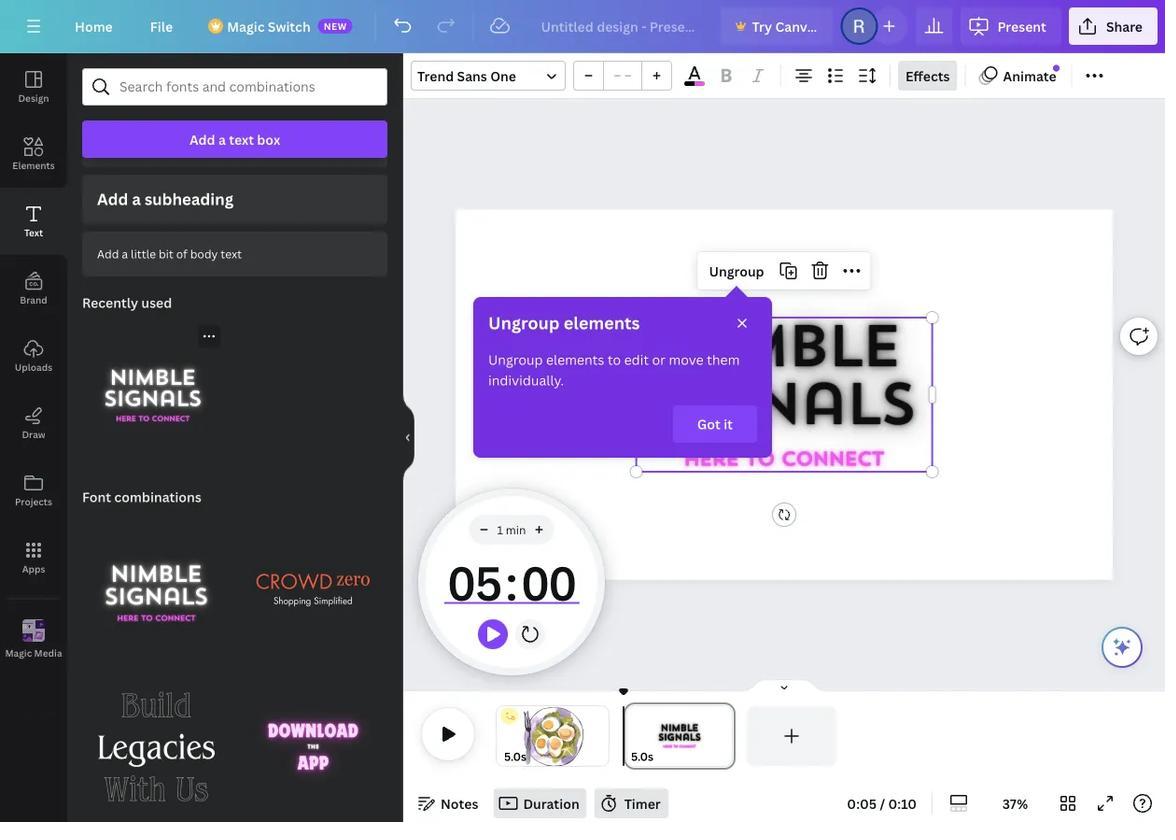 Task type: describe. For each thing, give the bounding box(es) containing it.
min
[[506, 522, 526, 537]]

magic media
[[5, 647, 62, 659]]

uploads
[[15, 361, 52, 373]]

notes
[[441, 795, 479, 812]]

#000000, #ff4ff3 image
[[685, 81, 705, 86]]

duration
[[524, 795, 580, 812]]

media
[[34, 647, 62, 659]]

side panel tab list
[[0, 53, 67, 674]]

add a little bit of body text
[[97, 246, 242, 261]]

a for subheading
[[132, 188, 141, 210]]

share
[[1107, 17, 1143, 35]]

magic for magic media
[[5, 647, 32, 659]]

effects
[[906, 67, 951, 85]]

connect
[[781, 450, 884, 470]]

brand
[[20, 293, 47, 306]]

animate button
[[974, 61, 1065, 91]]

00
[[521, 550, 575, 614]]

font
[[82, 488, 111, 506]]

add a little bit of body text button
[[82, 231, 388, 276]]

here to connect
[[684, 450, 884, 470]]

add a text box button
[[82, 121, 388, 158]]

:
[[506, 550, 518, 614]]

try canva pro
[[752, 17, 840, 35]]

ungroup elements
[[489, 312, 640, 334]]

timer
[[625, 795, 661, 812]]

nimble
[[666, 323, 899, 381]]

/
[[880, 795, 886, 812]]

move
[[669, 351, 704, 369]]

timer button
[[595, 788, 669, 818]]

bit
[[159, 246, 174, 261]]

add a text box
[[190, 130, 280, 148]]

combinations
[[114, 488, 202, 506]]

1 5.0s button from the left
[[504, 747, 527, 766]]

add for add a subheading
[[97, 188, 128, 210]]

1 trimming, end edge slider from the left
[[596, 706, 609, 766]]

file
[[150, 17, 173, 35]]

magic switch
[[227, 17, 311, 35]]

0:05
[[848, 795, 877, 812]]

Search fonts and combinations search field
[[120, 69, 350, 105]]

37%
[[1003, 795, 1029, 812]]

signals
[[651, 380, 914, 438]]

of
[[176, 246, 188, 261]]

one
[[491, 67, 517, 85]]

little
[[131, 246, 156, 261]]

elements for ungroup elements to edit or move them individually.
[[546, 351, 605, 369]]

text
[[24, 226, 43, 239]]

05
[[447, 550, 502, 614]]

draw
[[22, 428, 45, 440]]

home link
[[60, 7, 128, 45]]

hide pages image
[[740, 678, 830, 693]]

sans
[[457, 67, 487, 85]]

recently
[[82, 294, 138, 311]]

switch
[[268, 17, 311, 35]]

00 button
[[518, 545, 579, 619]]

apps
[[22, 562, 45, 575]]

got
[[698, 415, 721, 433]]

uploads button
[[0, 322, 67, 390]]

05 : 00
[[447, 550, 575, 614]]

present
[[998, 17, 1047, 35]]

notes button
[[411, 788, 486, 818]]

1 5.0s from the left
[[504, 749, 527, 764]]

Design title text field
[[526, 7, 713, 45]]

here
[[684, 450, 739, 470]]

effects button
[[899, 61, 958, 91]]

0:05 / 0:10
[[848, 795, 917, 812]]

Page title text field
[[662, 747, 669, 766]]

file button
[[135, 7, 188, 45]]

them
[[707, 351, 740, 369]]

subheading
[[145, 188, 234, 210]]

2 trimming, end edge slider from the left
[[719, 706, 736, 766]]

present button
[[961, 7, 1062, 45]]

apps button
[[0, 524, 67, 591]]

design
[[18, 92, 49, 104]]

add a subheading button
[[82, 175, 388, 224]]

it
[[724, 415, 733, 433]]



Task type: vqa. For each thing, say whether or not it's contained in the screenshot.
group
yes



Task type: locate. For each thing, give the bounding box(es) containing it.
group
[[574, 61, 673, 91], [82, 321, 224, 463], [82, 504, 231, 664]]

hide image
[[403, 393, 415, 482]]

1 horizontal spatial trimming, end edge slider
[[719, 706, 736, 766]]

or
[[653, 351, 666, 369]]

main menu bar
[[0, 0, 1166, 53]]

1 horizontal spatial a
[[132, 188, 141, 210]]

0 horizontal spatial trimming, start edge slider
[[497, 706, 510, 766]]

0:10
[[889, 795, 917, 812]]

add inside button
[[97, 188, 128, 210]]

trimming, start edge slider left page title text box
[[624, 706, 641, 766]]

1 horizontal spatial magic
[[227, 17, 265, 35]]

edit
[[625, 351, 649, 369]]

ungroup inside button
[[709, 262, 765, 280]]

try canva pro button
[[721, 7, 840, 45]]

to left edit
[[608, 351, 621, 369]]

2 trimming, start edge slider from the left
[[624, 706, 641, 766]]

brand button
[[0, 255, 67, 322]]

5.0s button left page title text box
[[631, 747, 654, 766]]

1 trimming, start edge slider from the left
[[497, 706, 510, 766]]

elements for ungroup elements
[[564, 312, 640, 334]]

share button
[[1070, 7, 1158, 45]]

a left subheading
[[132, 188, 141, 210]]

got it button
[[673, 405, 758, 443]]

1
[[497, 522, 503, 537]]

ungroup elements to edit or move them individually.
[[489, 351, 740, 389]]

37% button
[[986, 788, 1046, 818]]

0 horizontal spatial 5.0s
[[504, 749, 527, 764]]

recently used
[[82, 294, 172, 311]]

pro
[[818, 17, 840, 35]]

try
[[752, 17, 773, 35]]

1 vertical spatial ungroup
[[489, 312, 560, 334]]

trend sans one
[[418, 67, 517, 85]]

to inside ungroup elements to edit or move them individually.
[[608, 351, 621, 369]]

magic left media
[[5, 647, 32, 659]]

timer
[[444, 545, 579, 619]]

add a subheading
[[97, 188, 234, 210]]

0 vertical spatial elements
[[564, 312, 640, 334]]

trimming, start edge slider
[[497, 706, 510, 766], [624, 706, 641, 766]]

a inside add a text box button
[[219, 130, 226, 148]]

2 vertical spatial add
[[97, 246, 119, 261]]

2 horizontal spatial a
[[219, 130, 226, 148]]

trimming, start edge slider for 1st trimming, end edge slider from the left
[[497, 706, 510, 766]]

text left box
[[229, 130, 254, 148]]

1 vertical spatial magic
[[5, 647, 32, 659]]

1 vertical spatial elements
[[546, 351, 605, 369]]

0 vertical spatial text
[[229, 130, 254, 148]]

add for add a text box
[[190, 130, 215, 148]]

duration button
[[494, 788, 587, 818]]

0 vertical spatial group
[[574, 61, 673, 91]]

box
[[257, 130, 280, 148]]

1 horizontal spatial 5.0s button
[[631, 747, 654, 766]]

a inside add a little bit of body text button
[[122, 246, 128, 261]]

2 vertical spatial group
[[82, 504, 231, 664]]

canva assistant image
[[1112, 636, 1134, 659]]

a for text
[[219, 130, 226, 148]]

add left subheading
[[97, 188, 128, 210]]

1 horizontal spatial to
[[745, 450, 775, 470]]

1 vertical spatial text
[[221, 246, 242, 261]]

a inside add a subheading button
[[132, 188, 141, 210]]

elements
[[12, 159, 55, 171]]

magic for magic switch
[[227, 17, 265, 35]]

1 vertical spatial add
[[97, 188, 128, 210]]

trimming, end edge slider
[[596, 706, 609, 766], [719, 706, 736, 766]]

animate
[[1004, 67, 1057, 85]]

text right body
[[221, 246, 242, 261]]

canva
[[776, 17, 815, 35]]

2 vertical spatial ungroup
[[489, 351, 543, 369]]

magic media button
[[0, 606, 67, 674]]

trimming, end edge slider right page title text box
[[719, 706, 736, 766]]

05 button
[[444, 545, 506, 619]]

magic inside the main 'menu bar'
[[227, 17, 265, 35]]

text
[[229, 130, 254, 148], [221, 246, 242, 261]]

1 vertical spatial group
[[82, 321, 224, 463]]

– – number field
[[610, 66, 636, 87]]

elements
[[564, 312, 640, 334], [546, 351, 605, 369]]

0 vertical spatial add
[[190, 130, 215, 148]]

a for little
[[122, 246, 128, 261]]

ungroup
[[709, 262, 765, 280], [489, 312, 560, 334], [489, 351, 543, 369]]

individually.
[[489, 371, 564, 389]]

ungroup button
[[702, 256, 772, 286]]

add
[[190, 130, 215, 148], [97, 188, 128, 210], [97, 246, 119, 261]]

5.0s up duration button
[[504, 749, 527, 764]]

#000000, #ff4ff3 image
[[685, 81, 705, 86]]

to right here
[[745, 450, 775, 470]]

magic left switch
[[227, 17, 265, 35]]

projects
[[15, 495, 52, 508]]

2 vertical spatial a
[[122, 246, 128, 261]]

elements up ungroup elements to edit or move them individually.
[[564, 312, 640, 334]]

home
[[75, 17, 113, 35]]

a
[[219, 130, 226, 148], [132, 188, 141, 210], [122, 246, 128, 261]]

ungroup inside ungroup elements to edit or move them individually.
[[489, 351, 543, 369]]

ungroup for ungroup elements
[[489, 312, 560, 334]]

2 5.0s button from the left
[[631, 747, 654, 766]]

add left little at the left of the page
[[97, 246, 119, 261]]

elements inside ungroup elements to edit or move them individually.
[[546, 351, 605, 369]]

0 vertical spatial ungroup
[[709, 262, 765, 280]]

1 vertical spatial a
[[132, 188, 141, 210]]

ungroup for ungroup elements to edit or move them individually.
[[489, 351, 543, 369]]

projects button
[[0, 457, 67, 524]]

magic
[[227, 17, 265, 35], [5, 647, 32, 659]]

trend sans one button
[[411, 61, 566, 91]]

a left box
[[219, 130, 226, 148]]

trend
[[418, 67, 454, 85]]

used
[[141, 294, 172, 311]]

elements down ungroup elements
[[546, 351, 605, 369]]

nimble signals
[[651, 323, 914, 438]]

draw button
[[0, 390, 67, 457]]

add up subheading
[[190, 130, 215, 148]]

font combinations
[[82, 488, 202, 506]]

1 horizontal spatial trimming, start edge slider
[[624, 706, 641, 766]]

new
[[324, 20, 347, 32]]

5.0s
[[504, 749, 527, 764], [631, 749, 654, 764]]

elements button
[[0, 121, 67, 188]]

0 horizontal spatial magic
[[5, 647, 32, 659]]

0 horizontal spatial to
[[608, 351, 621, 369]]

trimming, end edge slider left page title text box
[[596, 706, 609, 766]]

5.0s button up duration button
[[504, 747, 527, 766]]

5.0s button
[[504, 747, 527, 766], [631, 747, 654, 766]]

body
[[190, 246, 218, 261]]

0 horizontal spatial a
[[122, 246, 128, 261]]

timer containing 05
[[444, 545, 579, 619]]

design button
[[0, 53, 67, 121]]

2 5.0s from the left
[[631, 749, 654, 764]]

1 horizontal spatial 5.0s
[[631, 749, 654, 764]]

new image
[[1054, 65, 1060, 71]]

got it
[[698, 415, 733, 433]]

0 horizontal spatial 5.0s button
[[504, 747, 527, 766]]

trimming, start edge slider up duration button
[[497, 706, 510, 766]]

0 horizontal spatial trimming, end edge slider
[[596, 706, 609, 766]]

0 vertical spatial to
[[608, 351, 621, 369]]

magic inside button
[[5, 647, 32, 659]]

add for add a little bit of body text
[[97, 246, 119, 261]]

trimming, start edge slider for second trimming, end edge slider from left
[[624, 706, 641, 766]]

1 vertical spatial to
[[745, 450, 775, 470]]

1 min
[[497, 522, 526, 537]]

0 vertical spatial magic
[[227, 17, 265, 35]]

text button
[[0, 188, 67, 255]]

0 vertical spatial a
[[219, 130, 226, 148]]

5.0s left page title text box
[[631, 749, 654, 764]]

a left little at the left of the page
[[122, 246, 128, 261]]

ungroup for ungroup
[[709, 262, 765, 280]]



